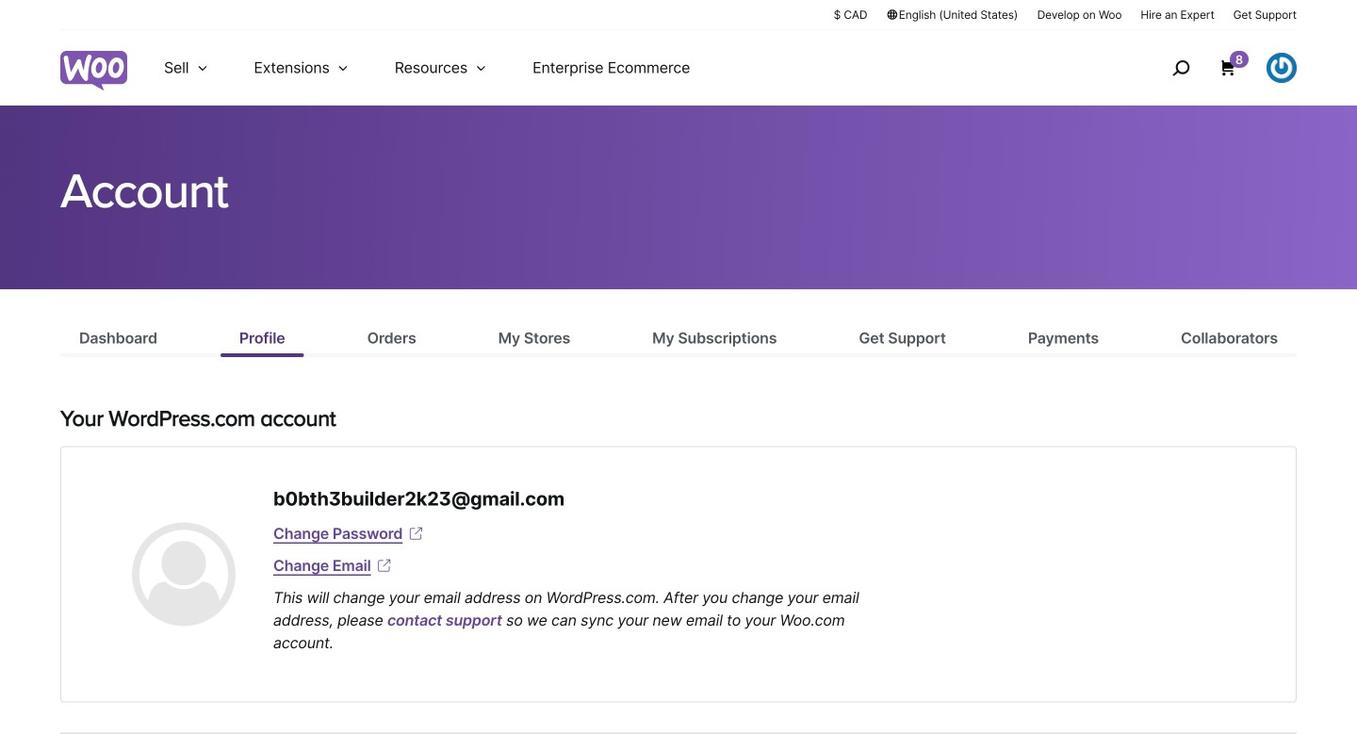 Task type: locate. For each thing, give the bounding box(es) containing it.
open account menu image
[[1267, 53, 1297, 83]]

external link image
[[407, 524, 425, 543]]

gravatar image image
[[132, 523, 236, 626]]



Task type: describe. For each thing, give the bounding box(es) containing it.
external link image
[[375, 556, 394, 575]]

service navigation menu element
[[1132, 37, 1297, 99]]

search image
[[1166, 53, 1196, 83]]



Task type: vqa. For each thing, say whether or not it's contained in the screenshot.
GRAVATAR IMAGE
yes



